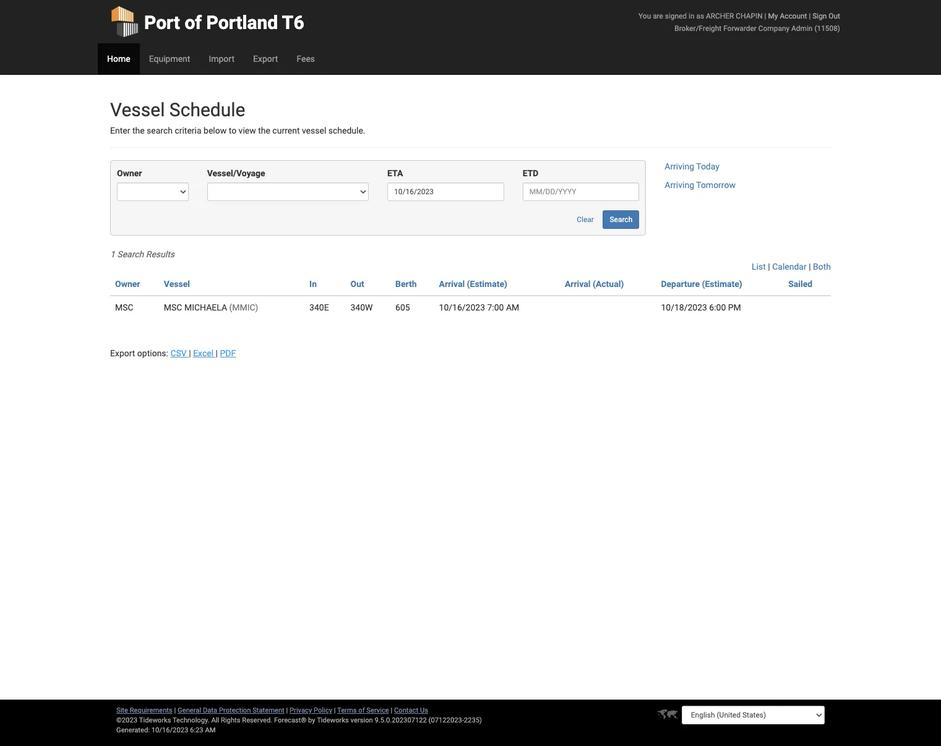 Task type: describe. For each thing, give the bounding box(es) containing it.
requirements
[[130, 707, 173, 715]]

forecast®
[[274, 717, 307, 725]]

general
[[178, 707, 201, 715]]

arriving for arriving today
[[665, 162, 695, 172]]

(estimate) for departure (estimate)
[[702, 279, 743, 289]]

company
[[759, 24, 790, 33]]

| left pdf
[[216, 349, 218, 359]]

options:
[[137, 349, 168, 359]]

in
[[689, 12, 695, 20]]

site requirements | general data protection statement | privacy policy | terms of service | contact us ©2023 tideworks technology. all rights reserved. forecast® by tideworks version 9.5.0.202307122 (07122023-2235) generated: 10/16/2023 6:23 am
[[116, 707, 482, 735]]

service
[[367, 707, 389, 715]]

berth
[[396, 279, 417, 289]]

out inside you are signed in as archer chapin | my account | sign out broker/freight forwarder company admin (11508)
[[829, 12, 841, 20]]

vessel
[[302, 126, 326, 136]]

eta
[[388, 169, 403, 179]]

10/16/2023 7:00 am
[[439, 303, 520, 313]]

generated:
[[116, 727, 150, 735]]

general data protection statement link
[[178, 707, 285, 715]]

msc michaela (mmic)
[[164, 303, 258, 313]]

below
[[204, 126, 227, 136]]

csv
[[171, 349, 187, 359]]

| left general
[[174, 707, 176, 715]]

in link
[[310, 279, 317, 289]]

msc for msc
[[115, 303, 134, 313]]

my
[[769, 12, 779, 20]]

list
[[752, 262, 766, 272]]

340e
[[310, 303, 329, 313]]

broker/freight
[[675, 24, 722, 33]]

arriving for arriving tomorrow
[[665, 180, 695, 190]]

arrival (estimate) link
[[439, 279, 508, 289]]

sign
[[813, 12, 827, 20]]

michaela
[[184, 303, 227, 313]]

you
[[639, 12, 651, 20]]

| left "both"
[[809, 262, 811, 272]]

export options: csv | excel | pdf
[[110, 349, 236, 359]]

0 horizontal spatial out
[[351, 279, 364, 289]]

10/16/2023 inside site requirements | general data protection statement | privacy policy | terms of service | contact us ©2023 tideworks technology. all rights reserved. forecast® by tideworks version 9.5.0.202307122 (07122023-2235) generated: 10/16/2023 6:23 am
[[152, 727, 188, 735]]

(estimate) for arrival (estimate)
[[467, 279, 508, 289]]

csv link
[[171, 349, 189, 359]]

vessel for vessel schedule enter the search criteria below to view the current vessel schedule.
[[110, 99, 165, 121]]

0 vertical spatial owner
[[117, 169, 142, 179]]

(actual)
[[593, 279, 624, 289]]

departure (estimate) link
[[661, 279, 743, 289]]

©2023 tideworks
[[116, 717, 171, 725]]

port of portland t6 link
[[110, 0, 304, 43]]

2235)
[[464, 717, 482, 725]]

1 search results list | calendar | both
[[110, 250, 832, 272]]

out link
[[351, 279, 364, 289]]

port
[[144, 12, 180, 33]]

search
[[147, 126, 173, 136]]

| right the list link
[[769, 262, 771, 272]]

(07122023-
[[429, 717, 464, 725]]

sign out link
[[813, 12, 841, 20]]

privacy policy link
[[290, 707, 332, 715]]

ETD text field
[[523, 183, 640, 201]]

rights
[[221, 717, 241, 725]]

10/18/2023
[[661, 303, 708, 313]]

tideworks
[[317, 717, 349, 725]]

port of portland t6
[[144, 12, 304, 33]]

| up forecast®
[[286, 707, 288, 715]]

admin
[[792, 24, 813, 33]]

signed
[[665, 12, 687, 20]]

search inside 1 search results list | calendar | both
[[117, 250, 144, 260]]

statement
[[253, 707, 285, 715]]

605
[[396, 303, 410, 313]]

policy
[[314, 707, 332, 715]]

protection
[[219, 707, 251, 715]]

contact
[[394, 707, 419, 715]]

msc for msc michaela (mmic)
[[164, 303, 182, 313]]

pdf
[[220, 349, 236, 359]]

excel
[[193, 349, 214, 359]]

terms
[[337, 707, 357, 715]]

site
[[116, 707, 128, 715]]

10/18/2023 6:00 pm
[[661, 303, 742, 313]]

sailed
[[789, 279, 813, 289]]

(mmic)
[[229, 303, 258, 313]]

(11508)
[[815, 24, 841, 33]]

version
[[351, 717, 373, 725]]

| left my
[[765, 12, 767, 20]]

arrival for arrival (actual)
[[565, 279, 591, 289]]

reserved.
[[242, 717, 273, 725]]

contact us link
[[394, 707, 428, 715]]

arrival (actual)
[[565, 279, 624, 289]]

calendar
[[773, 262, 807, 272]]

340w
[[351, 303, 373, 313]]

all
[[211, 717, 219, 725]]

equipment button
[[140, 43, 200, 74]]

current
[[273, 126, 300, 136]]



Task type: vqa. For each thing, say whether or not it's contained in the screenshot.
'Portland,'
no



Task type: locate. For each thing, give the bounding box(es) containing it.
1 (estimate) from the left
[[467, 279, 508, 289]]

owner
[[117, 169, 142, 179], [115, 279, 140, 289]]

technology.
[[173, 717, 210, 725]]

forwarder
[[724, 24, 757, 33]]

| right csv
[[189, 349, 191, 359]]

portland
[[207, 12, 278, 33]]

arrival left (actual)
[[565, 279, 591, 289]]

schedule
[[170, 99, 245, 121]]

arrival down 1 search results list | calendar | both
[[439, 279, 465, 289]]

vessel inside vessel schedule enter the search criteria below to view the current vessel schedule.
[[110, 99, 165, 121]]

0 horizontal spatial the
[[132, 126, 145, 136]]

the right the view
[[258, 126, 270, 136]]

export inside dropdown button
[[253, 54, 278, 64]]

am right the 7:00
[[506, 303, 520, 313]]

vessel up enter
[[110, 99, 165, 121]]

am down all
[[205, 727, 216, 735]]

1 horizontal spatial msc
[[164, 303, 182, 313]]

1 horizontal spatial export
[[253, 54, 278, 64]]

out up (11508)
[[829, 12, 841, 20]]

arriving
[[665, 162, 695, 172], [665, 180, 695, 190]]

7:00
[[488, 303, 504, 313]]

msc
[[115, 303, 134, 313], [164, 303, 182, 313]]

arrival (actual) link
[[565, 279, 624, 289]]

arriving today
[[665, 162, 720, 172]]

clear button
[[570, 211, 601, 229]]

equipment
[[149, 54, 190, 64]]

import button
[[200, 43, 244, 74]]

0 horizontal spatial export
[[110, 349, 135, 359]]

am
[[506, 303, 520, 313], [205, 727, 216, 735]]

export for export options: csv | excel | pdf
[[110, 349, 135, 359]]

1 vertical spatial search
[[117, 250, 144, 260]]

departure (estimate)
[[661, 279, 743, 289]]

1 vertical spatial vessel
[[164, 279, 190, 289]]

1 msc from the left
[[115, 303, 134, 313]]

|
[[765, 12, 767, 20], [809, 12, 811, 20], [769, 262, 771, 272], [809, 262, 811, 272], [189, 349, 191, 359], [216, 349, 218, 359], [174, 707, 176, 715], [286, 707, 288, 715], [334, 707, 336, 715], [391, 707, 393, 715]]

are
[[653, 12, 664, 20]]

0 horizontal spatial arrival
[[439, 279, 465, 289]]

to
[[229, 126, 237, 136]]

2 arriving from the top
[[665, 180, 695, 190]]

0 vertical spatial 10/16/2023
[[439, 303, 485, 313]]

import
[[209, 54, 235, 64]]

you are signed in as archer chapin | my account | sign out broker/freight forwarder company admin (11508)
[[639, 12, 841, 33]]

privacy
[[290, 707, 312, 715]]

owner down enter
[[117, 169, 142, 179]]

the right enter
[[132, 126, 145, 136]]

excel link
[[193, 349, 216, 359]]

arriving up the arriving tomorrow
[[665, 162, 695, 172]]

0 horizontal spatial msc
[[115, 303, 134, 313]]

pdf link
[[220, 349, 236, 359]]

vessel for vessel
[[164, 279, 190, 289]]

owner link
[[115, 279, 140, 289]]

of up version
[[359, 707, 365, 715]]

2 the from the left
[[258, 126, 270, 136]]

0 vertical spatial arriving
[[665, 162, 695, 172]]

home button
[[98, 43, 140, 74]]

criteria
[[175, 126, 202, 136]]

search right 1
[[117, 250, 144, 260]]

as
[[697, 12, 705, 20]]

archer
[[706, 12, 735, 20]]

site requirements link
[[116, 707, 173, 715]]

(estimate) up the 6:00
[[702, 279, 743, 289]]

arriving down arriving today link
[[665, 180, 695, 190]]

both
[[814, 262, 832, 272]]

owner left vessel "link"
[[115, 279, 140, 289]]

1 vertical spatial am
[[205, 727, 216, 735]]

etd
[[523, 169, 539, 179]]

sailed link
[[789, 279, 813, 289]]

arrival
[[439, 279, 465, 289], [565, 279, 591, 289]]

out up 340w
[[351, 279, 364, 289]]

both link
[[814, 262, 832, 272]]

0 vertical spatial out
[[829, 12, 841, 20]]

2 (estimate) from the left
[[702, 279, 743, 289]]

arriving today link
[[665, 162, 720, 172]]

home
[[107, 54, 130, 64]]

search button
[[603, 211, 640, 229]]

in
[[310, 279, 317, 289]]

1 vertical spatial out
[[351, 279, 364, 289]]

account
[[780, 12, 808, 20]]

1 the from the left
[[132, 126, 145, 136]]

10/16/2023 down arrival (estimate) "link"
[[439, 303, 485, 313]]

0 vertical spatial export
[[253, 54, 278, 64]]

t6
[[282, 12, 304, 33]]

am inside site requirements | general data protection statement | privacy policy | terms of service | contact us ©2023 tideworks technology. all rights reserved. forecast® by tideworks version 9.5.0.202307122 (07122023-2235) generated: 10/16/2023 6:23 am
[[205, 727, 216, 735]]

results
[[146, 250, 175, 260]]

arriving tomorrow link
[[665, 180, 736, 190]]

by
[[308, 717, 316, 725]]

clear
[[577, 216, 594, 224]]

1 vertical spatial export
[[110, 349, 135, 359]]

schedule.
[[329, 126, 366, 136]]

1 horizontal spatial arrival
[[565, 279, 591, 289]]

msc down owner link
[[115, 303, 134, 313]]

vessel link
[[164, 279, 190, 289]]

vessel
[[110, 99, 165, 121], [164, 279, 190, 289]]

1 horizontal spatial (estimate)
[[702, 279, 743, 289]]

0 horizontal spatial (estimate)
[[467, 279, 508, 289]]

1 vertical spatial 10/16/2023
[[152, 727, 188, 735]]

vessel down results
[[164, 279, 190, 289]]

1 arriving from the top
[[665, 162, 695, 172]]

export left fees
[[253, 54, 278, 64]]

1 horizontal spatial of
[[359, 707, 365, 715]]

search
[[610, 216, 633, 224], [117, 250, 144, 260]]

9.5.0.202307122
[[375, 717, 427, 725]]

data
[[203, 707, 217, 715]]

0 vertical spatial of
[[185, 12, 202, 33]]

ETA text field
[[388, 183, 504, 201]]

0 horizontal spatial search
[[117, 250, 144, 260]]

0 horizontal spatial am
[[205, 727, 216, 735]]

export for export
[[253, 54, 278, 64]]

the
[[132, 126, 145, 136], [258, 126, 270, 136]]

of
[[185, 12, 202, 33], [359, 707, 365, 715]]

1 vertical spatial arriving
[[665, 180, 695, 190]]

| up 9.5.0.202307122
[[391, 707, 393, 715]]

0 horizontal spatial 10/16/2023
[[152, 727, 188, 735]]

arrival (estimate)
[[439, 279, 508, 289]]

1 arrival from the left
[[439, 279, 465, 289]]

1 horizontal spatial the
[[258, 126, 270, 136]]

1 horizontal spatial out
[[829, 12, 841, 20]]

(estimate) up '10/16/2023 7:00 am'
[[467, 279, 508, 289]]

2 arrival from the left
[[565, 279, 591, 289]]

2 msc from the left
[[164, 303, 182, 313]]

1 horizontal spatial search
[[610, 216, 633, 224]]

of inside site requirements | general data protection statement | privacy policy | terms of service | contact us ©2023 tideworks technology. all rights reserved. forecast® by tideworks version 9.5.0.202307122 (07122023-2235) generated: 10/16/2023 6:23 am
[[359, 707, 365, 715]]

1 vertical spatial owner
[[115, 279, 140, 289]]

10/16/2023 down technology.
[[152, 727, 188, 735]]

my account link
[[769, 12, 808, 20]]

today
[[697, 162, 720, 172]]

| up tideworks
[[334, 707, 336, 715]]

tomorrow
[[697, 180, 736, 190]]

0 vertical spatial am
[[506, 303, 520, 313]]

departure
[[661, 279, 700, 289]]

arrival for arrival (estimate)
[[439, 279, 465, 289]]

| left sign
[[809, 12, 811, 20]]

0 vertical spatial vessel
[[110, 99, 165, 121]]

6:23
[[190, 727, 203, 735]]

arriving tomorrow
[[665, 180, 736, 190]]

0 horizontal spatial of
[[185, 12, 202, 33]]

enter
[[110, 126, 130, 136]]

1 horizontal spatial am
[[506, 303, 520, 313]]

terms of service link
[[337, 707, 389, 715]]

of right port
[[185, 12, 202, 33]]

export left options:
[[110, 349, 135, 359]]

msc down vessel "link"
[[164, 303, 182, 313]]

1 horizontal spatial 10/16/2023
[[439, 303, 485, 313]]

1 vertical spatial of
[[359, 707, 365, 715]]

list link
[[752, 262, 766, 272]]

chapin
[[736, 12, 763, 20]]

search inside button
[[610, 216, 633, 224]]

export button
[[244, 43, 288, 74]]

search right clear
[[610, 216, 633, 224]]

fees
[[297, 54, 315, 64]]

6:00
[[710, 303, 726, 313]]

0 vertical spatial search
[[610, 216, 633, 224]]



